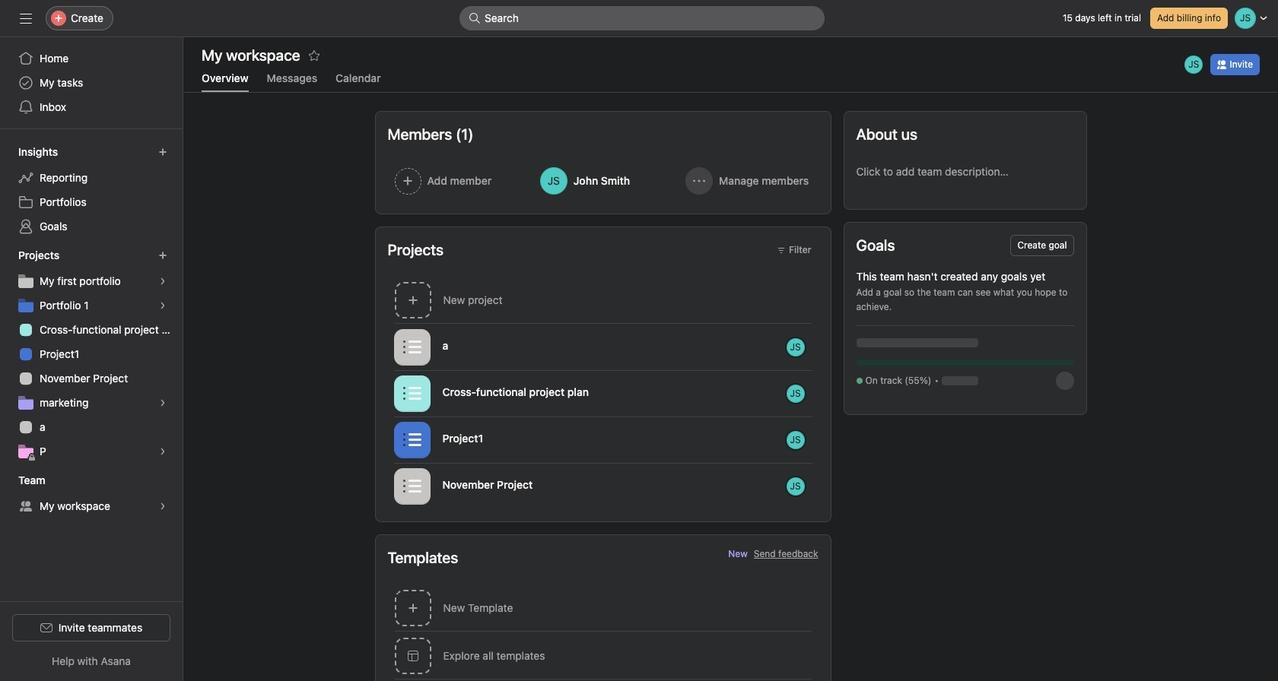 Task type: vqa. For each thing, say whether or not it's contained in the screenshot.
LIST BOX on the top of the page
yes



Task type: locate. For each thing, give the bounding box(es) containing it.
4 list item from the top
[[376, 464, 831, 510]]

list image
[[403, 385, 421, 403]]

1 vertical spatial list image
[[403, 431, 421, 449]]

new insights image
[[158, 148, 167, 157]]

2 vertical spatial list image
[[403, 478, 421, 496]]

projects element
[[0, 242, 183, 467]]

list item
[[376, 324, 831, 371], [376, 371, 831, 417], [376, 417, 831, 464], [376, 464, 831, 510], [376, 680, 831, 682]]

list image
[[403, 338, 421, 357], [403, 431, 421, 449], [403, 478, 421, 496]]

new project or portfolio image
[[158, 251, 167, 260]]

teams element
[[0, 467, 183, 522]]

0 vertical spatial list image
[[403, 338, 421, 357]]

1 list image from the top
[[403, 338, 421, 357]]

list box
[[460, 6, 825, 30]]

prominent image
[[469, 12, 481, 24]]

hide sidebar image
[[20, 12, 32, 24]]

see details, marketing image
[[158, 399, 167, 408]]

3 list image from the top
[[403, 478, 421, 496]]

see details, my first portfolio image
[[158, 277, 167, 286]]

3 list item from the top
[[376, 417, 831, 464]]



Task type: describe. For each thing, give the bounding box(es) containing it.
add to starred image
[[308, 49, 320, 62]]

insights element
[[0, 139, 183, 242]]

2 list image from the top
[[403, 431, 421, 449]]

see details, portfolio 1 image
[[158, 301, 167, 311]]

see details, p image
[[158, 448, 167, 457]]

2 list item from the top
[[376, 371, 831, 417]]

1 list item from the top
[[376, 324, 831, 371]]

global element
[[0, 37, 183, 129]]

see details, my workspace image
[[158, 502, 167, 511]]

5 list item from the top
[[376, 680, 831, 682]]



